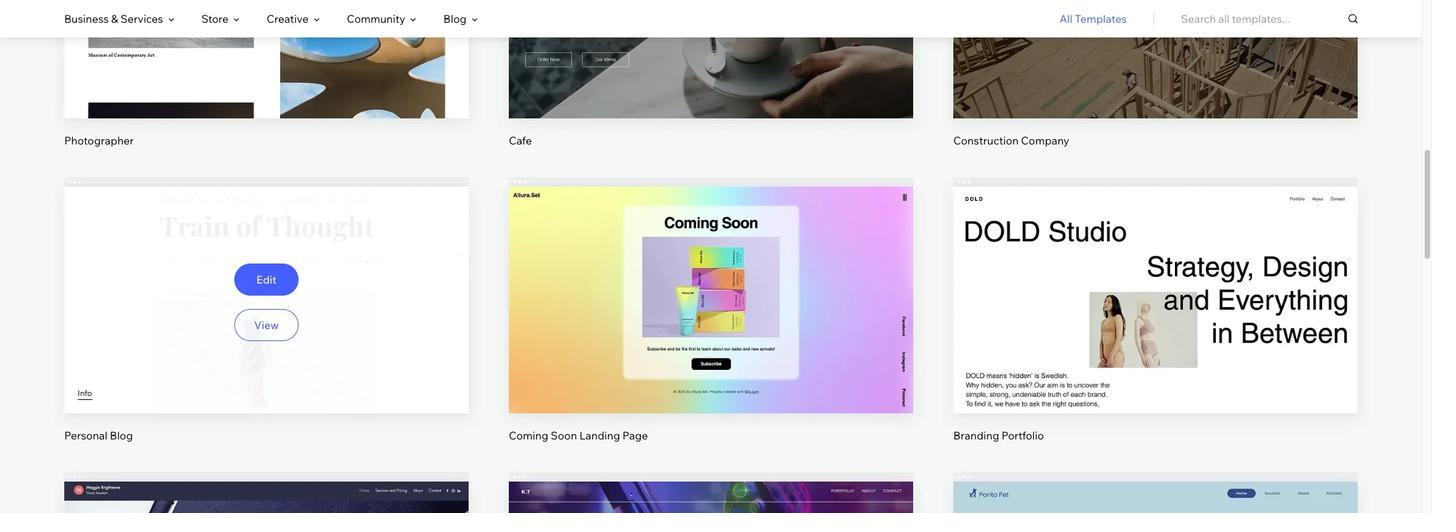 Task type: vqa. For each thing, say whether or not it's contained in the screenshot.
Website for Advanced
no



Task type: describe. For each thing, give the bounding box(es) containing it.
business
[[64, 12, 109, 25]]

store
[[201, 12, 229, 25]]

info
[[78, 389, 92, 399]]

categories. use the left and right arrow keys to navigate the menu element
[[0, 0, 1422, 38]]

photographer group
[[64, 0, 469, 148]]

construction company
[[954, 134, 1070, 147]]

view for branding
[[1143, 319, 1168, 332]]

all website templates - photographer image
[[64, 0, 469, 118]]

blog inside categories by subject 'element'
[[444, 12, 467, 25]]

all website templates - virtual assistant image
[[64, 482, 469, 514]]

personal blog
[[64, 429, 133, 443]]

landing
[[580, 429, 620, 443]]

view inside personal blog group
[[254, 319, 279, 332]]

all templates
[[1060, 12, 1127, 25]]

construction company group
[[954, 0, 1358, 148]]

branding
[[954, 429, 999, 443]]

community
[[347, 12, 405, 25]]

company
[[1021, 134, 1070, 147]]

view for coming
[[699, 319, 724, 332]]

photographer
[[64, 134, 134, 147]]

all website templates - coming soon landing page image
[[509, 187, 913, 414]]

all templates link
[[1060, 1, 1127, 37]]

templates
[[1075, 12, 1127, 25]]

all website templates - pet care provider image
[[954, 482, 1358, 514]]

construction
[[954, 134, 1019, 147]]

view button for branding portfolio
[[1124, 310, 1188, 342]]

personal
[[64, 429, 107, 443]]

creative
[[267, 12, 309, 25]]

portfolio
[[1002, 429, 1044, 443]]

edit button for coming soon landing page
[[679, 264, 743, 296]]

&
[[111, 12, 118, 25]]



Task type: locate. For each thing, give the bounding box(es) containing it.
edit inside branding portfolio group
[[1146, 273, 1166, 287]]

view
[[254, 319, 279, 332], [699, 319, 724, 332], [1143, 319, 1168, 332]]

coming soon landing page
[[509, 429, 648, 443]]

2 horizontal spatial edit
[[1146, 273, 1166, 287]]

3 edit button from the left
[[1124, 264, 1188, 296]]

1 horizontal spatial view button
[[679, 310, 743, 342]]

1 edit from the left
[[256, 273, 277, 287]]

1 horizontal spatial view
[[699, 319, 724, 332]]

cafe group
[[509, 0, 913, 148]]

edit button inside branding portfolio group
[[1124, 264, 1188, 296]]

all website templates - game designer image
[[509, 482, 913, 514]]

view button for coming soon landing page
[[679, 310, 743, 342]]

2 edit from the left
[[701, 273, 721, 287]]

edit for coming
[[701, 273, 721, 287]]

1 view from the left
[[254, 319, 279, 332]]

all website templates - personal blog image
[[64, 187, 469, 414]]

0 vertical spatial blog
[[444, 12, 467, 25]]

branding portfolio
[[954, 429, 1044, 443]]

edit
[[256, 273, 277, 287], [701, 273, 721, 287], [1146, 273, 1166, 287]]

0 horizontal spatial view
[[254, 319, 279, 332]]

all website templates - construction company image
[[954, 0, 1358, 118]]

categories by subject element
[[64, 1, 478, 37]]

None search field
[[1181, 0, 1358, 38]]

2 view button from the left
[[679, 310, 743, 342]]

3 view from the left
[[1143, 319, 1168, 332]]

edit for branding
[[1146, 273, 1166, 287]]

2 horizontal spatial view button
[[1124, 310, 1188, 342]]

view inside branding portfolio group
[[1143, 319, 1168, 332]]

2 edit button from the left
[[679, 264, 743, 296]]

edit inside personal blog group
[[256, 273, 277, 287]]

view button inside branding portfolio group
[[1124, 310, 1188, 342]]

1 horizontal spatial edit
[[701, 273, 721, 287]]

view button inside coming soon landing page group
[[679, 310, 743, 342]]

blog inside group
[[110, 429, 133, 443]]

3 edit from the left
[[1146, 273, 1166, 287]]

edit inside coming soon landing page group
[[701, 273, 721, 287]]

edit button inside personal blog group
[[235, 264, 298, 296]]

edit button inside coming soon landing page group
[[679, 264, 743, 296]]

0 horizontal spatial view button
[[235, 310, 298, 342]]

edit button for branding portfolio
[[1124, 264, 1188, 296]]

page
[[623, 429, 648, 443]]

personal blog group
[[64, 177, 469, 443]]

1 edit button from the left
[[235, 264, 298, 296]]

soon
[[551, 429, 577, 443]]

2 horizontal spatial edit button
[[1124, 264, 1188, 296]]

cafe
[[509, 134, 532, 147]]

1 horizontal spatial blog
[[444, 12, 467, 25]]

1 view button from the left
[[235, 310, 298, 342]]

0 horizontal spatial blog
[[110, 429, 133, 443]]

view button
[[235, 310, 298, 342], [679, 310, 743, 342], [1124, 310, 1188, 342]]

0 horizontal spatial edit
[[256, 273, 277, 287]]

Search search field
[[1181, 0, 1358, 38]]

1 horizontal spatial edit button
[[679, 264, 743, 296]]

view inside coming soon landing page group
[[699, 319, 724, 332]]

0 horizontal spatial edit button
[[235, 264, 298, 296]]

coming
[[509, 429, 548, 443]]

1 vertical spatial blog
[[110, 429, 133, 443]]

business & services
[[64, 12, 163, 25]]

all
[[1060, 12, 1073, 25]]

2 view from the left
[[699, 319, 724, 332]]

view button inside personal blog group
[[235, 310, 298, 342]]

coming soon landing page group
[[509, 177, 913, 443]]

info button
[[78, 388, 92, 401]]

3 view button from the left
[[1124, 310, 1188, 342]]

edit button
[[235, 264, 298, 296], [679, 264, 743, 296], [1124, 264, 1188, 296]]

branding portfolio group
[[954, 177, 1358, 443]]

2 horizontal spatial view
[[1143, 319, 1168, 332]]

all website templates - cafe image
[[509, 0, 913, 118]]

all website templates - branding portfolio image
[[954, 187, 1358, 414]]

services
[[121, 12, 163, 25]]

blog
[[444, 12, 467, 25], [110, 429, 133, 443]]



